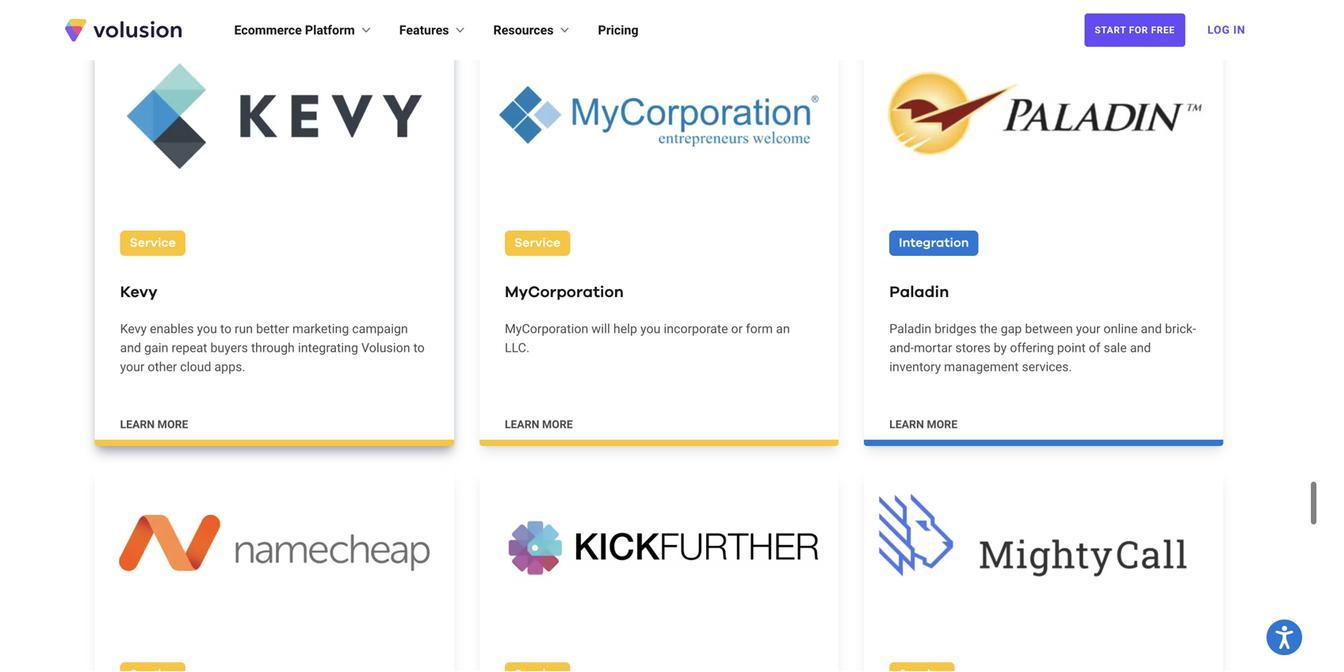 Task type: vqa. For each thing, say whether or not it's contained in the screenshot.


Task type: describe. For each thing, give the bounding box(es) containing it.
services.
[[1022, 360, 1072, 375]]

mycorporation for mycorporation
[[505, 285, 624, 300]]

features button
[[399, 21, 468, 40]]

an
[[776, 321, 790, 337]]

kickfurther image
[[479, 472, 839, 625]]

sale
[[1104, 340, 1127, 356]]

integration
[[899, 237, 969, 250]]

free
[[1151, 25, 1175, 36]]

resources
[[493, 23, 554, 38]]

form
[[746, 321, 773, 337]]

platform
[[305, 23, 355, 38]]

and right sale
[[1130, 340, 1151, 356]]

incorporate
[[664, 321, 728, 337]]

gap
[[1001, 321, 1022, 337]]

mortar
[[914, 340, 952, 356]]

gain
[[144, 340, 168, 356]]

brick-
[[1165, 321, 1196, 337]]

help
[[613, 321, 637, 337]]

more for paladin
[[927, 418, 957, 431]]

online
[[1104, 321, 1138, 337]]

llc.
[[505, 340, 530, 356]]

kevy for kevy
[[120, 285, 158, 300]]

start for free
[[1095, 25, 1175, 36]]

integrating
[[298, 340, 358, 356]]

cloud
[[180, 360, 211, 375]]

kevy enables you to run better marketing campaign and gain repeat buyers through integrating volusion to your other cloud apps.
[[120, 321, 425, 375]]

you inside kevy enables you to run better marketing campaign and gain repeat buyers through integrating volusion to your other cloud apps.
[[197, 321, 217, 337]]

ecommerce
[[234, 23, 302, 38]]

kevy image
[[95, 40, 454, 193]]

bridges
[[935, 321, 977, 337]]

in
[[1233, 23, 1246, 36]]

learn more button for kevy
[[120, 417, 188, 433]]

learn for kevy
[[120, 418, 155, 431]]

campaign
[[352, 321, 408, 337]]

pricing link
[[598, 21, 638, 40]]

you inside mycorporation will help you incorporate or form an llc.
[[640, 321, 661, 337]]

and left brick-
[[1141, 321, 1162, 337]]

ecommerce platform
[[234, 23, 355, 38]]

log in link
[[1198, 13, 1255, 48]]

enables
[[150, 321, 194, 337]]

paladin image
[[864, 40, 1223, 193]]

learn more button for mycorporation
[[505, 417, 573, 433]]

kevy for kevy enables you to run better marketing campaign and gain repeat buyers through integrating volusion to your other cloud apps.
[[120, 321, 147, 337]]

learn more for kevy
[[120, 418, 188, 431]]

by
[[994, 340, 1007, 356]]

paladin for paladin
[[889, 285, 949, 300]]

0 vertical spatial to
[[220, 321, 232, 337]]

mycorporation will help you incorporate or form an llc.
[[505, 321, 790, 356]]



Task type: locate. For each thing, give the bounding box(es) containing it.
you right help at the left of page
[[640, 321, 661, 337]]

1 learn more from the left
[[120, 418, 188, 431]]

3 more from the left
[[927, 418, 957, 431]]

0 horizontal spatial learn more button
[[120, 417, 188, 433]]

namecheap image
[[95, 472, 454, 625]]

0 vertical spatial paladin
[[889, 285, 949, 300]]

0 vertical spatial your
[[1076, 321, 1100, 337]]

your up of
[[1076, 321, 1100, 337]]

mycorporation up llc.
[[505, 321, 588, 337]]

you up repeat
[[197, 321, 217, 337]]

other
[[148, 360, 177, 375]]

1 service from the left
[[130, 237, 176, 250]]

the
[[980, 321, 998, 337]]

your inside paladin bridges the gap between your online and brick- and-mortar stores by offering point of sale and inventory management services.
[[1076, 321, 1100, 337]]

kevy
[[120, 285, 158, 300], [120, 321, 147, 337]]

management
[[944, 360, 1019, 375]]

2 you from the left
[[640, 321, 661, 337]]

mycorporation up "will"
[[505, 285, 624, 300]]

0 vertical spatial kevy
[[120, 285, 158, 300]]

paladin bridges the gap between your online and brick- and-mortar stores by offering point of sale and inventory management services.
[[889, 321, 1196, 375]]

you
[[197, 321, 217, 337], [640, 321, 661, 337]]

learn for mycorporation
[[505, 418, 539, 431]]

0 horizontal spatial learn
[[120, 418, 155, 431]]

more for mycorporation
[[542, 418, 573, 431]]

better
[[256, 321, 289, 337]]

your left the other
[[120, 360, 144, 375]]

3 learn from the left
[[889, 418, 924, 431]]

will
[[591, 321, 610, 337]]

1 learn more button from the left
[[120, 417, 188, 433]]

3 learn more button from the left
[[889, 417, 957, 433]]

1 vertical spatial your
[[120, 360, 144, 375]]

and inside kevy enables you to run better marketing campaign and gain repeat buyers through integrating volusion to your other cloud apps.
[[120, 340, 141, 356]]

and left gain on the bottom
[[120, 340, 141, 356]]

log
[[1207, 23, 1230, 36]]

mightycall image
[[864, 472, 1223, 625]]

between
[[1025, 321, 1073, 337]]

1 mycorporation from the top
[[505, 285, 624, 300]]

or
[[731, 321, 743, 337]]

1 horizontal spatial service
[[514, 237, 561, 250]]

kevy up enables at left
[[120, 285, 158, 300]]

0 horizontal spatial to
[[220, 321, 232, 337]]

1 more from the left
[[157, 418, 188, 431]]

1 horizontal spatial your
[[1076, 321, 1100, 337]]

0 horizontal spatial you
[[197, 321, 217, 337]]

open accessibe: accessibility options, statement and help image
[[1276, 626, 1293, 649]]

point
[[1057, 340, 1086, 356]]

3 learn more from the left
[[889, 418, 957, 431]]

1 vertical spatial paladin
[[889, 321, 931, 337]]

through
[[251, 340, 295, 356]]

0 horizontal spatial your
[[120, 360, 144, 375]]

more
[[157, 418, 188, 431], [542, 418, 573, 431], [927, 418, 957, 431]]

your
[[1076, 321, 1100, 337], [120, 360, 144, 375]]

kevy inside kevy enables you to run better marketing campaign and gain repeat buyers through integrating volusion to your other cloud apps.
[[120, 321, 147, 337]]

2 more from the left
[[542, 418, 573, 431]]

learn more for paladin
[[889, 418, 957, 431]]

1 vertical spatial to
[[413, 340, 425, 356]]

0 horizontal spatial learn more
[[120, 418, 188, 431]]

volusion
[[361, 340, 410, 356]]

ecommerce platform button
[[234, 21, 374, 40]]

0 horizontal spatial more
[[157, 418, 188, 431]]

log in
[[1207, 23, 1246, 36]]

stores
[[955, 340, 991, 356]]

and
[[1141, 321, 1162, 337], [120, 340, 141, 356], [1130, 340, 1151, 356]]

repeat
[[171, 340, 207, 356]]

buyers
[[210, 340, 248, 356]]

learn down the other
[[120, 418, 155, 431]]

2 horizontal spatial learn
[[889, 418, 924, 431]]

to
[[220, 321, 232, 337], [413, 340, 425, 356]]

1 kevy from the top
[[120, 285, 158, 300]]

for
[[1129, 25, 1148, 36]]

features
[[399, 23, 449, 38]]

1 horizontal spatial you
[[640, 321, 661, 337]]

marketing
[[292, 321, 349, 337]]

apps.
[[214, 360, 245, 375]]

paladin
[[889, 285, 949, 300], [889, 321, 931, 337]]

mycorporation
[[505, 285, 624, 300], [505, 321, 588, 337]]

2 kevy from the top
[[120, 321, 147, 337]]

service for mycorporation
[[514, 237, 561, 250]]

1 vertical spatial mycorporation
[[505, 321, 588, 337]]

paladin inside paladin bridges the gap between your online and brick- and-mortar stores by offering point of sale and inventory management services.
[[889, 321, 931, 337]]

mycorporation inside mycorporation will help you incorporate or form an llc.
[[505, 321, 588, 337]]

resources button
[[493, 21, 573, 40]]

pricing
[[598, 23, 638, 38]]

2 paladin from the top
[[889, 321, 931, 337]]

2 horizontal spatial more
[[927, 418, 957, 431]]

1 you from the left
[[197, 321, 217, 337]]

kevy up gain on the bottom
[[120, 321, 147, 337]]

mycorporation image
[[479, 40, 839, 193]]

1 paladin from the top
[[889, 285, 949, 300]]

1 horizontal spatial learn
[[505, 418, 539, 431]]

and-
[[889, 340, 914, 356]]

more for kevy
[[157, 418, 188, 431]]

start for free link
[[1084, 13, 1185, 47]]

2 service from the left
[[514, 237, 561, 250]]

1 learn from the left
[[120, 418, 155, 431]]

service
[[130, 237, 176, 250], [514, 237, 561, 250]]

learn more button
[[120, 417, 188, 433], [505, 417, 573, 433], [889, 417, 957, 433]]

2 mycorporation from the top
[[505, 321, 588, 337]]

learn more
[[120, 418, 188, 431], [505, 418, 573, 431], [889, 418, 957, 431]]

your inside kevy enables you to run better marketing campaign and gain repeat buyers through integrating volusion to your other cloud apps.
[[120, 360, 144, 375]]

learn down inventory
[[889, 418, 924, 431]]

2 horizontal spatial learn more button
[[889, 417, 957, 433]]

2 learn more button from the left
[[505, 417, 573, 433]]

2 learn more from the left
[[505, 418, 573, 431]]

1 vertical spatial kevy
[[120, 321, 147, 337]]

learn more for mycorporation
[[505, 418, 573, 431]]

learn more button for paladin
[[889, 417, 957, 433]]

1 horizontal spatial to
[[413, 340, 425, 356]]

1 horizontal spatial more
[[542, 418, 573, 431]]

run
[[235, 321, 253, 337]]

learn down llc.
[[505, 418, 539, 431]]

paladin for paladin bridges the gap between your online and brick- and-mortar stores by offering point of sale and inventory management services.
[[889, 321, 931, 337]]

paladin up and-
[[889, 321, 931, 337]]

offering
[[1010, 340, 1054, 356]]

learn for paladin
[[889, 418, 924, 431]]

learn
[[120, 418, 155, 431], [505, 418, 539, 431], [889, 418, 924, 431]]

mycorporation for mycorporation will help you incorporate or form an llc.
[[505, 321, 588, 337]]

0 horizontal spatial service
[[130, 237, 176, 250]]

service for kevy
[[130, 237, 176, 250]]

to right the volusion
[[413, 340, 425, 356]]

1 horizontal spatial learn more button
[[505, 417, 573, 433]]

start
[[1095, 25, 1126, 36]]

0 vertical spatial mycorporation
[[505, 285, 624, 300]]

2 horizontal spatial learn more
[[889, 418, 957, 431]]

1 horizontal spatial learn more
[[505, 418, 573, 431]]

of
[[1089, 340, 1100, 356]]

paladin down integration
[[889, 285, 949, 300]]

to left run
[[220, 321, 232, 337]]

2 learn from the left
[[505, 418, 539, 431]]

inventory
[[889, 360, 941, 375]]



